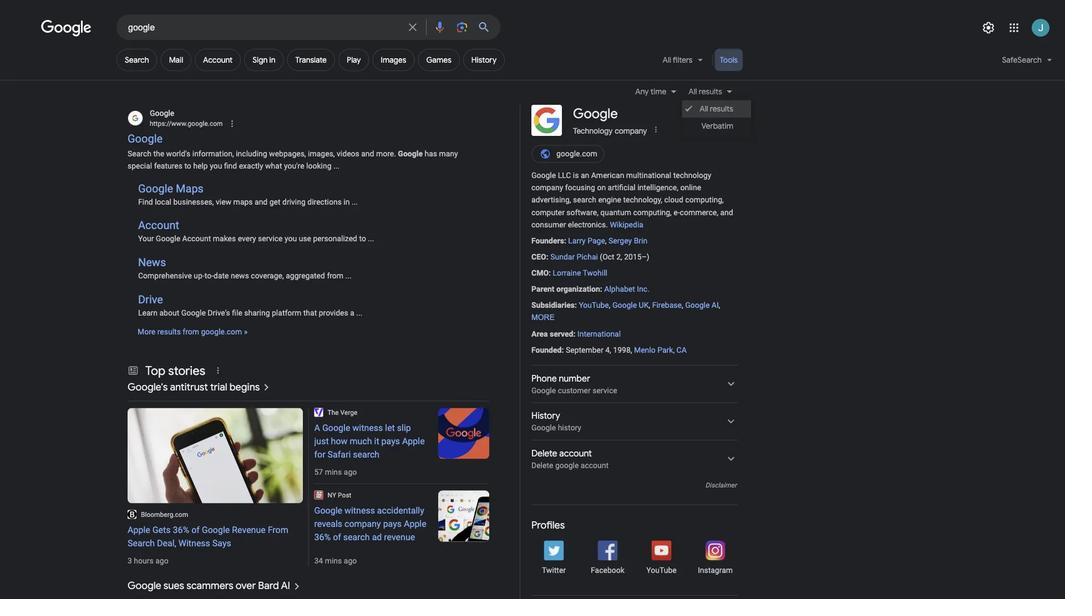 Task type: describe. For each thing, give the bounding box(es) containing it.
pays inside the a google witness let slip just how much it pays apple for safari search
[[382, 436, 400, 447]]

google's
[[128, 381, 168, 393]]

over
[[236, 580, 256, 592]]

all for menu containing all results
[[700, 104, 708, 114]]

0 horizontal spatial account link
[[138, 219, 179, 232]]

... inside google maps find local businesses, view maps and get driving directions in ...
[[352, 197, 358, 206]]

consumer
[[532, 220, 566, 229]]

google inside delete account delete google account
[[555, 461, 579, 470]]

sign in
[[253, 55, 276, 65]]

technology
[[673, 171, 712, 180]]

find
[[138, 197, 153, 206]]

technology,
[[623, 195, 663, 205]]

search inside the a google witness let slip just how much it pays apple for safari search
[[353, 450, 380, 460]]

menu containing all results
[[682, 98, 751, 138]]

to inside account your google account makes every service you use personalized to ...
[[359, 234, 366, 243]]

3 hours ago
[[128, 557, 168, 566]]

more options element
[[651, 124, 662, 135]]

filters
[[673, 55, 693, 65]]

google left the has
[[398, 149, 423, 158]]

maps
[[233, 197, 253, 206]]

search by image image
[[456, 21, 469, 34]]

company inside google llc is an american multinational technology company focusing on artificial intelligence, online advertising, search engine technology, cloud computing, computer software, quantum computing, e-commerce, and consumer electronics.
[[532, 183, 563, 192]]

google inside google maps find local businesses, view maps and get driving directions in ...
[[138, 182, 173, 195]]

... inside account your google account makes every service you use personalized to ...
[[368, 234, 374, 243]]

34 mins ago
[[314, 557, 357, 566]]

google uk link
[[613, 301, 649, 310]]

coverage,
[[251, 271, 284, 280]]

search inside apple gets 36% of google revenue from search deal, witness says
[[128, 538, 155, 549]]

from inside news comprehensive up-to-date news coverage, aggregated from ...
[[327, 271, 344, 280]]

witness inside the a google witness let slip just how much it pays apple for safari search
[[353, 423, 383, 434]]

service inside phone number google customer service
[[593, 386, 617, 395]]

ago for search
[[155, 557, 168, 566]]

sundar
[[551, 252, 575, 261]]

0 vertical spatial account
[[560, 448, 592, 459]]

inc.
[[637, 285, 650, 294]]

google inside google llc is an american multinational technology company focusing on artificial intelligence, online advertising, search engine technology, cloud computing, computer software, quantum computing, e-commerce, and consumer electronics.
[[532, 171, 556, 180]]

local
[[155, 197, 171, 206]]

twitter link
[[532, 541, 577, 576]]

history for history google history
[[532, 410, 560, 422]]

antitrust
[[170, 381, 208, 393]]

commerce,
[[680, 208, 719, 217]]

ai inside subsidiaries : youtube , google uk , firebase , google ai , more
[[712, 301, 719, 310]]

uk
[[639, 301, 649, 310]]

drive link
[[138, 293, 163, 306]]

the verge
[[328, 409, 358, 417]]

2 vertical spatial account
[[182, 234, 211, 243]]

and inside google llc is an american multinational technology company focusing on artificial intelligence, online advertising, search engine technology, cloud computing, computer software, quantum computing, e-commerce, and consumer electronics.
[[721, 208, 733, 217]]

company inside google witness accidentally reveals company pays apple 36% of search ad  revenue
[[345, 519, 381, 530]]

from
[[268, 525, 288, 536]]

cmo : lorraine twohill
[[532, 268, 608, 278]]

news comprehensive up-to-date news coverage, aggregated from ...
[[138, 256, 352, 280]]

more options image
[[652, 125, 661, 134]]

translate
[[296, 55, 327, 65]]

online
[[681, 183, 701, 192]]

... inside drive learn about google drive's file sharing platform that provides a ...
[[356, 308, 363, 317]]

number
[[559, 373, 590, 384]]

0 horizontal spatial in
[[269, 55, 276, 65]]

of inside apple gets 36% of google revenue from search deal, witness says
[[192, 525, 200, 536]]

delete
[[532, 448, 557, 459]]

to-
[[205, 271, 214, 280]]

you inside account your google account makes every service you use personalized to ...
[[285, 234, 297, 243]]

page
[[588, 236, 605, 245]]

and inside google maps find local businesses, view maps and get driving directions in ...
[[255, 197, 268, 206]]

software,
[[567, 208, 599, 217]]

in inside google maps find local businesses, view maps and get driving directions in ...
[[344, 197, 350, 206]]

mins for a google witness let slip just how much it pays apple for safari search
[[325, 468, 342, 477]]

september
[[566, 345, 604, 355]]

1 vertical spatial computing,
[[633, 208, 672, 217]]

results for "more results from google.com »" link
[[157, 328, 181, 337]]

google inside account your google account makes every service you use personalized to ...
[[156, 234, 180, 243]]

, left google ai link
[[682, 301, 683, 310]]

many
[[439, 149, 458, 158]]

history link
[[463, 49, 505, 71]]

comprehensive
[[138, 271, 192, 280]]

add search element
[[125, 55, 149, 65]]

mins for google witness accidentally reveals company pays apple 36% of search ad  revenue
[[325, 557, 342, 566]]

larry
[[568, 236, 586, 245]]

all filters button
[[656, 49, 711, 75]]

history for history
[[472, 55, 497, 65]]

larry page link
[[568, 236, 605, 245]]

add games element
[[426, 55, 452, 65]]

multinational
[[626, 171, 672, 180]]

about
[[160, 308, 179, 317]]

google https://www.google.com
[[150, 108, 223, 128]]

search the world's information, including webpages, images, videos and more. google
[[128, 149, 423, 158]]

disclaimer link
[[706, 481, 737, 489]]

search for search
[[125, 55, 149, 65]]

ad
[[372, 532, 382, 543]]

google inside the a google witness let slip just how much it pays apple for safari search
[[322, 423, 350, 434]]

revenue
[[384, 532, 415, 543]]

: for lorraine
[[549, 268, 551, 278]]

, down inc.
[[649, 301, 650, 310]]

says
[[212, 538, 231, 549]]

let
[[385, 423, 395, 434]]

36% inside apple gets 36% of google revenue from search deal, witness says
[[173, 525, 189, 536]]

google down alphabet inc. link
[[613, 301, 637, 310]]

account for account your google account makes every service you use personalized to ...
[[138, 219, 179, 232]]

slip
[[397, 423, 411, 434]]

more.
[[376, 149, 396, 158]]

focusing
[[565, 183, 595, 192]]

add account element
[[203, 55, 233, 65]]

57
[[314, 468, 323, 477]]

google inside google https://www.google.com
[[150, 108, 174, 118]]

google up technology
[[573, 105, 618, 122]]

google down hours
[[128, 580, 161, 592]]

: for sundar
[[546, 252, 549, 261]]

accidentally
[[377, 506, 424, 516]]

add play element
[[347, 55, 361, 65]]

images,
[[308, 149, 335, 158]]

world's
[[166, 149, 190, 158]]

google witness accidentally reveals company pays apple 36% of search ad  revenue heading
[[314, 504, 427, 544]]

sergey brin link
[[609, 236, 648, 245]]

account for account
[[203, 55, 233, 65]]

ny
[[328, 492, 336, 499]]

0 horizontal spatial youtube link
[[579, 301, 609, 310]]

safesearch
[[1002, 55, 1042, 65]]

search inside google witness accidentally reveals company pays apple 36% of search ad  revenue
[[343, 532, 370, 543]]

, left sergey
[[605, 236, 607, 245]]

including
[[236, 149, 267, 158]]

a google witness let slip just how much it pays apple for safari search heading
[[314, 422, 427, 462]]

hours
[[134, 557, 154, 566]]

mail
[[169, 55, 183, 65]]

use
[[299, 234, 311, 243]]

alphabet inc. link
[[604, 285, 650, 294]]

search by voice image
[[433, 21, 447, 34]]

: for september
[[562, 345, 564, 355]]

subsidiaries : youtube , google uk , firebase , google ai , more
[[532, 301, 721, 322]]

, right firebase link
[[719, 301, 721, 310]]

gets
[[152, 525, 171, 536]]

maps
[[176, 182, 204, 195]]

witness
[[179, 538, 210, 549]]

delete account delete google account
[[532, 448, 609, 470]]

drive
[[138, 293, 163, 306]]

firebase
[[652, 301, 682, 310]]

file
[[232, 308, 242, 317]]

add translate element
[[296, 55, 327, 65]]

search inside google llc is an american multinational technology company focusing on artificial intelligence, online advertising, search engine technology, cloud computing, computer software, quantum computing, e-commerce, and consumer electronics.
[[573, 195, 597, 205]]

lorraine
[[553, 268, 581, 278]]

international
[[578, 329, 621, 338]]

directions
[[308, 197, 342, 206]]

a google witness let slip just how much it pays apple for safari search
[[314, 423, 425, 460]]

google heading
[[573, 105, 618, 122]]

translate link
[[287, 49, 335, 71]]

0 vertical spatial computing,
[[685, 195, 724, 205]]

verge
[[340, 409, 358, 417]]

engine
[[598, 195, 621, 205]]

https://www.google.com text field
[[150, 119, 223, 129]]

you're
[[284, 162, 304, 171]]

to inside has many special features to help you find exactly what you're looking ...
[[184, 162, 191, 171]]

Search search field
[[128, 21, 400, 35]]

drive learn about google drive's file sharing platform that provides a ...
[[138, 293, 363, 317]]



Task type: vqa. For each thing, say whether or not it's contained in the screenshot.
zoom out image
no



Task type: locate. For each thing, give the bounding box(es) containing it.
1 vertical spatial search
[[353, 450, 380, 460]]

from right aggregated
[[327, 271, 344, 280]]

: for youtube
[[575, 301, 577, 310]]

1 horizontal spatial company
[[532, 183, 563, 192]]

36% down reveals
[[314, 532, 331, 543]]

1 mins from the top
[[325, 468, 342, 477]]

ago down safari
[[344, 468, 357, 477]]

1 vertical spatial mins
[[325, 557, 342, 566]]

account up your
[[138, 219, 179, 232]]

0 vertical spatial results
[[699, 87, 722, 97]]

add history element
[[472, 55, 497, 65]]

learn
[[138, 308, 158, 317]]

results for all results radio item
[[710, 104, 734, 114]]

0 vertical spatial all
[[663, 55, 671, 65]]

profiles heading
[[532, 519, 738, 532]]

2 vertical spatial company
[[345, 519, 381, 530]]

view
[[216, 197, 231, 206]]

from
[[327, 271, 344, 280], [183, 328, 199, 337]]

apple inside the a google witness let slip just how much it pays apple for safari search
[[402, 436, 425, 447]]

ai right firebase link
[[712, 301, 719, 310]]

on
[[597, 183, 606, 192]]

twohill
[[583, 268, 608, 278]]

and left get
[[255, 197, 268, 206]]

0 vertical spatial from
[[327, 271, 344, 280]]

None search field
[[0, 14, 501, 40]]

all results inside all results dropdown button
[[689, 87, 722, 97]]

2 vertical spatial search
[[128, 538, 155, 549]]

0 vertical spatial all results
[[689, 87, 722, 97]]

safesearch button
[[996, 49, 1059, 75]]

company up the ad
[[345, 519, 381, 530]]

google down phone
[[532, 386, 556, 395]]

witness up much
[[353, 423, 383, 434]]

google right firebase link
[[685, 301, 710, 310]]

0 horizontal spatial of
[[192, 525, 200, 536]]

search for search the world's information, including webpages, images, videos and more. google
[[128, 149, 151, 158]]

1 horizontal spatial youtube link
[[639, 541, 684, 576]]

wikipedia link
[[610, 220, 644, 229]]

,
[[605, 236, 607, 245], [609, 301, 611, 310], [649, 301, 650, 310], [682, 301, 683, 310], [719, 301, 721, 310]]

1 vertical spatial to
[[359, 234, 366, 243]]

a
[[350, 308, 354, 317]]

google up local
[[138, 182, 173, 195]]

disclaimer
[[706, 481, 737, 489]]

2 horizontal spatial company
[[615, 126, 647, 135]]

1 vertical spatial history
[[532, 410, 560, 422]]

e-
[[674, 208, 680, 217]]

2 vertical spatial google
[[555, 461, 579, 470]]

0 horizontal spatial all
[[663, 55, 671, 65]]

: inside subsidiaries : youtube , google uk , firebase , google ai , more
[[575, 301, 577, 310]]

: for larry
[[564, 236, 566, 245]]

1 vertical spatial and
[[255, 197, 268, 206]]

0 vertical spatial account
[[203, 55, 233, 65]]

time
[[651, 87, 667, 97]]

advertising,
[[532, 195, 571, 205]]

apple inside apple gets 36% of google revenue from search deal, witness says
[[128, 525, 150, 536]]

google inside phone number google customer service
[[532, 386, 556, 395]]

cloud
[[665, 195, 684, 205]]

brin
[[634, 236, 648, 245]]

much
[[350, 436, 372, 447]]

search down much
[[353, 450, 380, 460]]

that
[[303, 308, 317, 317]]

: down served
[[562, 345, 564, 355]]

0 vertical spatial search
[[125, 55, 149, 65]]

1 vertical spatial service
[[593, 386, 617, 395]]

account left makes at left
[[182, 234, 211, 243]]

company up advertising,
[[532, 183, 563, 192]]

google up 'says'
[[202, 525, 230, 536]]

57 mins ago
[[314, 468, 357, 477]]

all results button
[[682, 85, 738, 98]]

results up all results radio item
[[699, 87, 722, 97]]

: left sundar in the right top of the page
[[546, 252, 549, 261]]

1 vertical spatial account
[[138, 219, 179, 232]]

witness inside google witness accidentally reveals company pays apple 36% of search ad  revenue
[[345, 506, 375, 516]]

apple down slip
[[402, 436, 425, 447]]

menlo park, ca link
[[634, 345, 687, 355]]

0 vertical spatial search
[[573, 195, 597, 205]]

witness down the post
[[345, 506, 375, 516]]

google up the
[[128, 132, 163, 145]]

1 horizontal spatial 36%
[[314, 532, 331, 543]]

all for all filters dropdown button
[[663, 55, 671, 65]]

0 vertical spatial history
[[472, 55, 497, 65]]

any time
[[636, 87, 667, 97]]

youtube inside youtube link
[[647, 566, 677, 575]]

more link
[[532, 312, 555, 324]]

1 vertical spatial you
[[285, 234, 297, 243]]

2 horizontal spatial all
[[700, 104, 708, 114]]

pays up revenue
[[383, 519, 402, 530]]

service
[[258, 234, 283, 243], [593, 386, 617, 395]]

: left 'larry'
[[564, 236, 566, 245]]

1 horizontal spatial from
[[327, 271, 344, 280]]

apple inside google witness accidentally reveals company pays apple 36% of search ad  revenue
[[404, 519, 427, 530]]

1 vertical spatial google
[[532, 423, 556, 433]]

bloomberg.com
[[141, 511, 188, 519]]

youtube down "parent organization : alphabet inc."
[[579, 301, 609, 310]]

all inside radio item
[[700, 104, 708, 114]]

electronics.
[[568, 220, 608, 229]]

youtube link down profiles heading
[[639, 541, 684, 576]]

1 vertical spatial witness
[[345, 506, 375, 516]]

1 horizontal spatial you
[[285, 234, 297, 243]]

more results from google.com » link
[[138, 328, 248, 337]]

0 vertical spatial ai
[[712, 301, 719, 310]]

0 vertical spatial you
[[210, 162, 222, 171]]

1 horizontal spatial of
[[333, 532, 341, 543]]

google
[[532, 386, 556, 395], [532, 423, 556, 433], [555, 461, 579, 470]]

1 horizontal spatial all
[[689, 87, 697, 97]]

1 horizontal spatial to
[[359, 234, 366, 243]]

results up "verbatim"
[[710, 104, 734, 114]]

2,
[[617, 252, 622, 261]]

service inside account your google account makes every service you use personalized to ...
[[258, 234, 283, 243]]

ago
[[344, 468, 357, 477], [155, 557, 168, 566], [344, 557, 357, 566]]

google's antitrust trial begins link
[[128, 381, 273, 394]]

company
[[615, 126, 647, 135], [532, 183, 563, 192], [345, 519, 381, 530]]

0 vertical spatial mins
[[325, 468, 342, 477]]

search left the ad
[[343, 532, 370, 543]]

0 horizontal spatial from
[[183, 328, 199, 337]]

results inside radio item
[[710, 104, 734, 114]]

0 horizontal spatial computing,
[[633, 208, 672, 217]]

and right commerce,
[[721, 208, 733, 217]]

results inside dropdown button
[[699, 87, 722, 97]]

ago for 36%
[[344, 557, 357, 566]]

history up the history at the bottom of the page
[[532, 410, 560, 422]]

(oct
[[600, 252, 615, 261]]

sharing
[[244, 308, 270, 317]]

... up a
[[345, 271, 352, 280]]

search up hours
[[128, 538, 155, 549]]

service right every
[[258, 234, 283, 243]]

history google history
[[532, 410, 581, 433]]

1 vertical spatial all results
[[700, 104, 734, 114]]

to left help
[[184, 162, 191, 171]]

0 vertical spatial youtube link
[[579, 301, 609, 310]]

is
[[573, 171, 579, 180]]

ceo : sundar pichai (oct 2, 2015–)
[[532, 252, 650, 261]]

1 horizontal spatial service
[[593, 386, 617, 395]]

all results inside all results radio item
[[700, 104, 734, 114]]

: down twohill
[[600, 285, 603, 294]]

ny post
[[328, 492, 352, 499]]

0 horizontal spatial company
[[345, 519, 381, 530]]

more
[[532, 313, 555, 322]]

0 horizontal spatial service
[[258, 234, 283, 243]]

google up https://www.google.com on the left
[[150, 108, 174, 118]]

2 horizontal spatial and
[[721, 208, 733, 217]]

: down organization at the right of the page
[[575, 301, 577, 310]]

instagram link
[[693, 541, 738, 576]]

all results up all results radio item
[[689, 87, 722, 97]]

google up reveals
[[314, 506, 342, 516]]

instagram
[[698, 566, 733, 575]]

menu
[[682, 98, 751, 138]]

0 vertical spatial and
[[361, 149, 374, 158]]

revenue
[[232, 525, 266, 536]]

videos
[[337, 149, 359, 158]]

0 horizontal spatial you
[[210, 162, 222, 171]]

36% up "witness" in the bottom of the page
[[173, 525, 189, 536]]

parent organization : alphabet inc.
[[532, 285, 650, 294]]

company left more options icon
[[615, 126, 647, 135]]

2 vertical spatial results
[[157, 328, 181, 337]]

1 vertical spatial company
[[532, 183, 563, 192]]

wikipedia
[[610, 220, 644, 229]]

0 horizontal spatial to
[[184, 162, 191, 171]]

play
[[347, 55, 361, 65]]

apple
[[402, 436, 425, 447], [404, 519, 427, 530], [128, 525, 150, 536]]

service right customer
[[593, 386, 617, 395]]

computing, down technology,
[[633, 208, 672, 217]]

1 vertical spatial search
[[128, 149, 151, 158]]

all results up verbatim link
[[700, 104, 734, 114]]

1 vertical spatial youtube link
[[639, 541, 684, 576]]

1 vertical spatial all
[[689, 87, 697, 97]]

has many special features to help you find exactly what you're looking ...
[[128, 149, 458, 171]]

google inside google witness accidentally reveals company pays apple 36% of search ad  revenue
[[314, 506, 342, 516]]

2015–)
[[624, 252, 650, 261]]

... right a
[[356, 308, 363, 317]]

scammers
[[187, 580, 233, 592]]

google up the delete
[[532, 423, 556, 433]]

information,
[[192, 149, 234, 158]]

all up all results radio item
[[689, 87, 697, 97]]

, down alphabet
[[609, 301, 611, 310]]

0 vertical spatial company
[[615, 126, 647, 135]]

customer
[[558, 386, 591, 395]]

google inside drive learn about google drive's file sharing platform that provides a ...
[[181, 308, 206, 317]]

get
[[270, 197, 281, 206]]

0 vertical spatial account link
[[195, 49, 241, 71]]

to right the personalized
[[359, 234, 366, 243]]

2 vertical spatial and
[[721, 208, 733, 217]]

top stories
[[145, 363, 205, 378]]

1 horizontal spatial history
[[532, 410, 560, 422]]

news link
[[138, 256, 166, 269]]

youtube down profiles heading
[[647, 566, 677, 575]]

mins
[[325, 468, 342, 477], [325, 557, 342, 566]]

google inside history google history
[[532, 423, 556, 433]]

you down information,
[[210, 162, 222, 171]]

provides
[[319, 308, 348, 317]]

2 vertical spatial all
[[700, 104, 708, 114]]

36% inside google witness accidentally reveals company pays apple 36% of search ad  revenue
[[314, 532, 331, 543]]

1 vertical spatial in
[[344, 197, 350, 206]]

0 horizontal spatial history
[[472, 55, 497, 65]]

you left use
[[285, 234, 297, 243]]

all down all results dropdown button
[[700, 104, 708, 114]]

apple gets 36% of google revenue from search deal, witness says heading
[[128, 524, 303, 550]]

0 horizontal spatial 36%
[[173, 525, 189, 536]]

1 vertical spatial from
[[183, 328, 199, 337]]

computing, up commerce,
[[685, 195, 724, 205]]

google inside apple gets 36% of google revenue from search deal, witness says
[[202, 525, 230, 536]]

pays down let
[[382, 436, 400, 447]]

google right your
[[156, 234, 180, 243]]

0 vertical spatial in
[[269, 55, 276, 65]]

1 horizontal spatial youtube
[[647, 566, 677, 575]]

ai right "bard"
[[281, 580, 290, 592]]

1 vertical spatial youtube
[[647, 566, 677, 575]]

ago for much
[[344, 468, 357, 477]]

all results radio item
[[682, 100, 751, 118]]

search up special
[[128, 149, 151, 158]]

you inside has many special features to help you find exactly what you're looking ...
[[210, 162, 222, 171]]

search left mail "link"
[[125, 55, 149, 65]]

just
[[314, 436, 329, 447]]

google image
[[41, 20, 92, 37]]

mins right 57
[[325, 468, 342, 477]]

0 vertical spatial google
[[532, 386, 556, 395]]

every
[[238, 234, 256, 243]]

1 horizontal spatial ai
[[712, 301, 719, 310]]

american
[[591, 171, 624, 180]]

more results from google.com »
[[138, 328, 248, 337]]

2 vertical spatial search
[[343, 532, 370, 543]]

1 horizontal spatial and
[[361, 149, 374, 158]]

youtube link down "parent organization : alphabet inc."
[[579, 301, 609, 310]]

special
[[128, 162, 152, 171]]

news
[[138, 256, 166, 269]]

any
[[636, 87, 649, 97]]

history inside history google history
[[532, 410, 560, 422]]

deal,
[[157, 538, 176, 549]]

international link
[[578, 329, 621, 338]]

youtube inside subsidiaries : youtube , google uk , firebase , google ai , more
[[579, 301, 609, 310]]

1 horizontal spatial computing,
[[685, 195, 724, 205]]

add sign in element
[[253, 55, 276, 65]]

quantum
[[601, 208, 631, 217]]

intelligence,
[[638, 183, 679, 192]]

0 horizontal spatial youtube
[[579, 301, 609, 310]]

google right delete
[[555, 461, 579, 470]]

of down reveals
[[333, 532, 341, 543]]

ago right hours
[[155, 557, 168, 566]]

cmo
[[532, 268, 549, 278]]

tools
[[720, 55, 738, 65]]

in right directions
[[344, 197, 350, 206]]

apple down the accidentally
[[404, 519, 427, 530]]

exactly
[[239, 162, 263, 171]]

results down about
[[157, 328, 181, 337]]

of inside google witness accidentally reveals company pays apple 36% of search ad  revenue
[[333, 532, 341, 543]]

0 vertical spatial to
[[184, 162, 191, 171]]

: left lorraine
[[549, 268, 551, 278]]

search up software,
[[573, 195, 597, 205]]

history right games 'link'
[[472, 55, 497, 65]]

google up 'how'
[[322, 423, 350, 434]]

0 vertical spatial youtube
[[579, 301, 609, 310]]

account link right add mail element
[[195, 49, 241, 71]]

pays inside google witness accidentally reveals company pays apple 36% of search ad  revenue
[[383, 519, 402, 530]]

0 vertical spatial service
[[258, 234, 283, 243]]

looking ...
[[306, 162, 340, 171]]

account your google account makes every service you use personalized to ...
[[138, 219, 374, 243]]

1 vertical spatial ai
[[281, 580, 290, 592]]

park,
[[658, 345, 675, 355]]

1 vertical spatial account
[[581, 461, 609, 470]]

1 horizontal spatial account link
[[195, 49, 241, 71]]

2 mins from the top
[[325, 557, 342, 566]]

ago right '34'
[[344, 557, 357, 566]]

0 horizontal spatial ai
[[281, 580, 290, 592]]

1 vertical spatial results
[[710, 104, 734, 114]]

from left google.com »
[[183, 328, 199, 337]]

mins right '34'
[[325, 557, 342, 566]]

computer
[[532, 208, 565, 217]]

account right add mail element
[[203, 55, 233, 65]]

all left the filters
[[663, 55, 671, 65]]

parent
[[532, 285, 555, 294]]

more
[[138, 328, 156, 337]]

... right directions
[[352, 197, 358, 206]]

https://www.google.com
[[150, 120, 223, 128]]

and left more. on the top of the page
[[361, 149, 374, 158]]

1 horizontal spatial in
[[344, 197, 350, 206]]

0 vertical spatial pays
[[382, 436, 400, 447]]

1 vertical spatial account link
[[138, 219, 179, 232]]

... inside news comprehensive up-to-date news coverage, aggregated from ...
[[345, 271, 352, 280]]

apple left gets
[[128, 525, 150, 536]]

... right the personalized
[[368, 234, 374, 243]]

play link
[[338, 49, 369, 71]]

apple gets 36% of google revenue from search deal, witness says
[[128, 525, 288, 549]]

1 vertical spatial pays
[[383, 519, 402, 530]]

in right sign
[[269, 55, 276, 65]]

: up september
[[573, 329, 576, 338]]

google left "llc"
[[532, 171, 556, 180]]

add mail element
[[169, 55, 183, 65]]

34
[[314, 557, 323, 566]]

up-
[[194, 271, 205, 280]]

0 vertical spatial witness
[[353, 423, 383, 434]]

google up more results from google.com »
[[181, 308, 206, 317]]

sign in link
[[244, 49, 284, 71]]

of up "witness" in the bottom of the page
[[192, 525, 200, 536]]

account link up your
[[138, 219, 179, 232]]

0 horizontal spatial and
[[255, 197, 268, 206]]

drive's
[[208, 308, 230, 317]]



